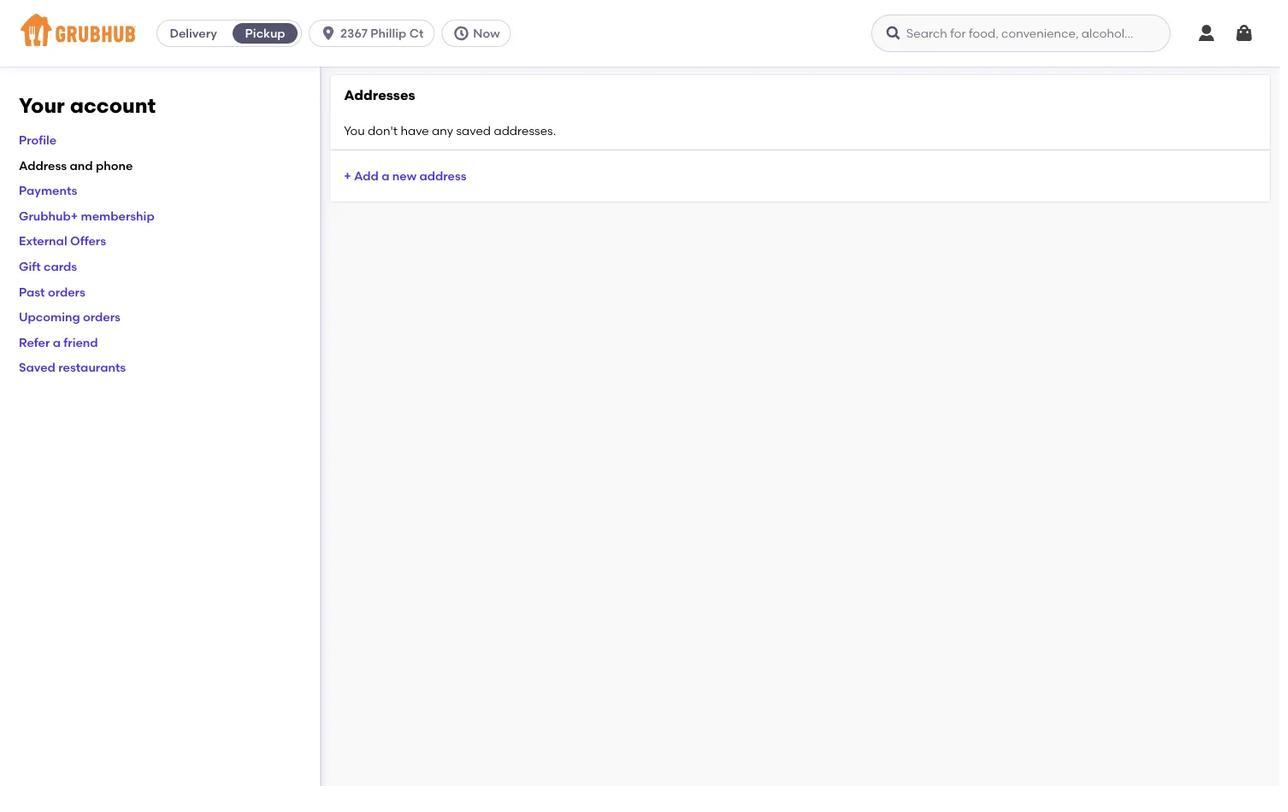 Task type: vqa. For each thing, say whether or not it's contained in the screenshot.
2367 Phillip Ct
yes



Task type: locate. For each thing, give the bounding box(es) containing it.
saved restaurants link
[[19, 361, 126, 375]]

address
[[420, 169, 467, 183]]

profile link
[[19, 133, 57, 147]]

0 vertical spatial orders
[[48, 285, 85, 299]]

orders for upcoming orders
[[83, 310, 121, 325]]

main navigation navigation
[[0, 0, 1280, 67]]

orders
[[48, 285, 85, 299], [83, 310, 121, 325]]

past
[[19, 285, 45, 299]]

ct
[[409, 26, 424, 41]]

0 vertical spatial a
[[382, 169, 390, 183]]

saved
[[456, 123, 491, 138]]

restaurants
[[58, 361, 126, 375]]

saved
[[19, 361, 55, 375]]

address
[[19, 158, 67, 173]]

1 horizontal spatial a
[[382, 169, 390, 183]]

a
[[382, 169, 390, 183], [53, 335, 61, 350]]

delivery button
[[157, 20, 229, 47]]

svg image
[[1197, 23, 1217, 44]]

gift cards link
[[19, 259, 77, 274]]

svg image
[[1234, 23, 1255, 44], [320, 25, 337, 42], [453, 25, 470, 42], [885, 25, 902, 42]]

external offers link
[[19, 234, 106, 249]]

profile
[[19, 133, 57, 147]]

addresses.
[[494, 123, 556, 138]]

1 vertical spatial orders
[[83, 310, 121, 325]]

cards
[[44, 259, 77, 274]]

payments
[[19, 183, 77, 198]]

refer a friend
[[19, 335, 98, 350]]

have
[[401, 123, 429, 138]]

grubhub+ membership link
[[19, 209, 155, 223]]

you
[[344, 123, 365, 138]]

2367 phillip ct button
[[309, 20, 442, 47]]

delivery
[[170, 26, 217, 41]]

+ add a new address button
[[344, 161, 467, 191]]

external
[[19, 234, 67, 249]]

offers
[[70, 234, 106, 249]]

orders up 'friend'
[[83, 310, 121, 325]]

don't
[[368, 123, 398, 138]]

svg image inside 2367 phillip ct button
[[320, 25, 337, 42]]

a right refer
[[53, 335, 61, 350]]

address and phone link
[[19, 158, 133, 173]]

add
[[354, 169, 379, 183]]

now
[[473, 26, 500, 41]]

upcoming
[[19, 310, 80, 325]]

gift
[[19, 259, 41, 274]]

Search for food, convenience, alcohol... search field
[[872, 15, 1171, 52]]

orders up the upcoming orders link at left top
[[48, 285, 85, 299]]

a left new
[[382, 169, 390, 183]]

1 vertical spatial a
[[53, 335, 61, 350]]

grubhub+ membership
[[19, 209, 155, 223]]



Task type: describe. For each thing, give the bounding box(es) containing it.
and
[[70, 158, 93, 173]]

phone
[[96, 158, 133, 173]]

gift cards
[[19, 259, 77, 274]]

saved restaurants
[[19, 361, 126, 375]]

svg image inside now button
[[453, 25, 470, 42]]

payments link
[[19, 183, 77, 198]]

2367 phillip ct
[[341, 26, 424, 41]]

account
[[70, 93, 156, 118]]

upcoming orders link
[[19, 310, 121, 325]]

pickup button
[[229, 20, 301, 47]]

a inside button
[[382, 169, 390, 183]]

+ add a new address
[[344, 169, 467, 183]]

upcoming orders
[[19, 310, 121, 325]]

external offers
[[19, 234, 106, 249]]

membership
[[81, 209, 155, 223]]

refer
[[19, 335, 50, 350]]

any
[[432, 123, 453, 138]]

your
[[19, 93, 65, 118]]

you don't have any saved addresses.
[[344, 123, 556, 138]]

new
[[392, 169, 417, 183]]

+
[[344, 169, 351, 183]]

0 horizontal spatial a
[[53, 335, 61, 350]]

addresses
[[344, 87, 415, 103]]

phillip
[[371, 26, 407, 41]]

refer a friend link
[[19, 335, 98, 350]]

now button
[[442, 20, 518, 47]]

your account
[[19, 93, 156, 118]]

pickup
[[245, 26, 285, 41]]

friend
[[64, 335, 98, 350]]

orders for past orders
[[48, 285, 85, 299]]

address and phone
[[19, 158, 133, 173]]

past orders
[[19, 285, 85, 299]]

grubhub+
[[19, 209, 78, 223]]

2367
[[341, 26, 368, 41]]

past orders link
[[19, 285, 85, 299]]



